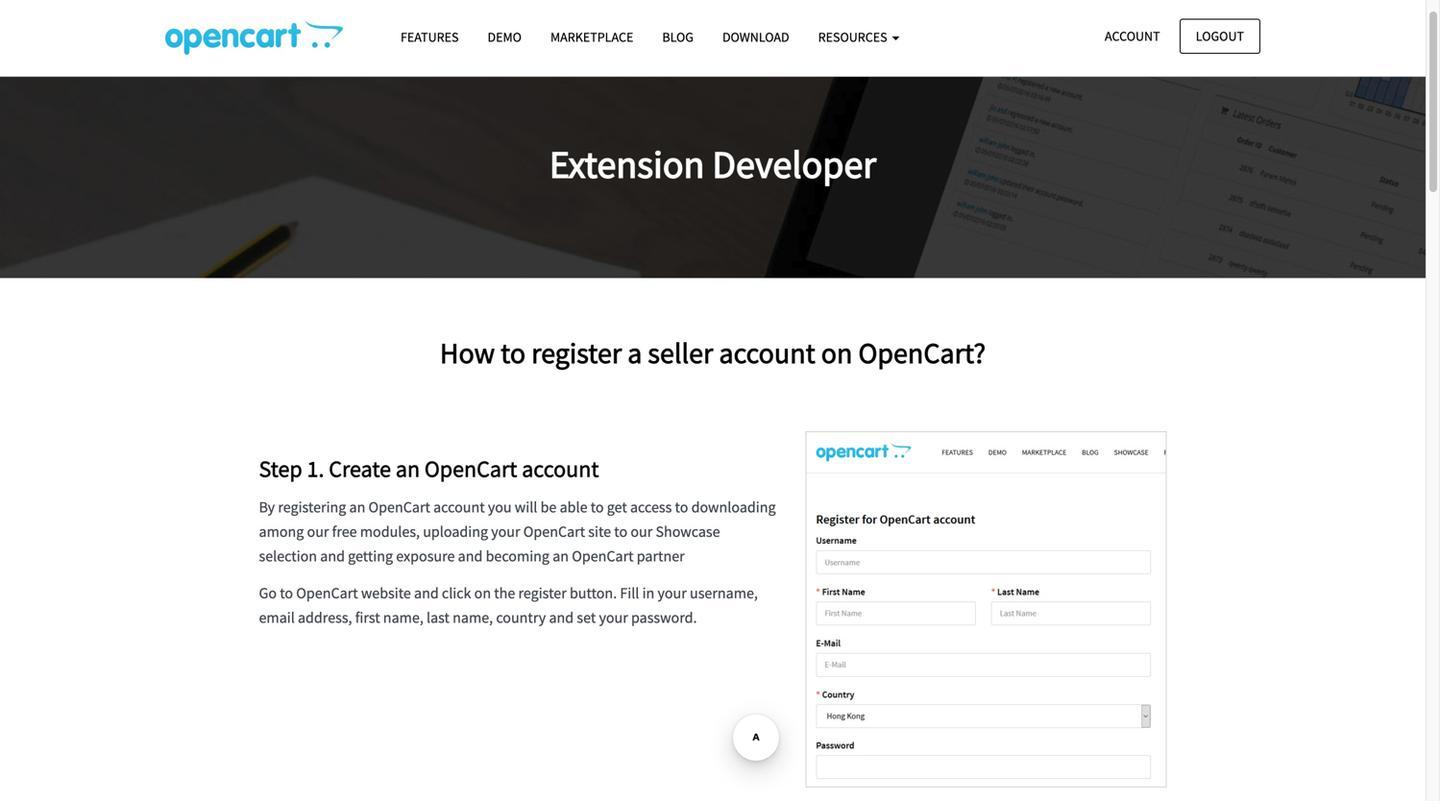 Task type: vqa. For each thing, say whether or not it's contained in the screenshot.
radio
no



Task type: describe. For each thing, give the bounding box(es) containing it.
2 vertical spatial your
[[599, 608, 628, 627]]

seller
[[648, 335, 713, 371]]

how to be a seller of opencart? image
[[165, 20, 343, 55]]

account link
[[1088, 19, 1176, 54]]

country
[[496, 608, 546, 627]]

download
[[722, 28, 789, 46]]

set
[[577, 608, 596, 627]]

among
[[259, 522, 304, 541]]

0 vertical spatial register
[[531, 335, 622, 371]]

in
[[642, 583, 654, 603]]

marketplace
[[550, 28, 633, 46]]

logout link
[[1180, 19, 1260, 54]]

modules,
[[360, 522, 420, 541]]

password.
[[631, 608, 697, 627]]

account
[[1105, 27, 1160, 45]]

2 our from the left
[[631, 522, 653, 541]]

fill
[[620, 583, 639, 603]]

account for opencart
[[522, 455, 599, 483]]

register inside go to opencart website and click on the register button. fill in your username, email address, first name, last name, country and set your password.
[[518, 583, 567, 603]]

go
[[259, 583, 277, 603]]

click
[[442, 583, 471, 603]]

free
[[332, 522, 357, 541]]

and down free
[[320, 547, 345, 566]]

to left get at bottom left
[[591, 498, 604, 517]]

1.
[[307, 455, 324, 483]]

opencart?
[[858, 335, 986, 371]]

1 our from the left
[[307, 522, 329, 541]]

username,
[[690, 583, 758, 603]]

and up last
[[414, 583, 439, 603]]

email
[[259, 608, 295, 627]]

access
[[630, 498, 672, 517]]

will
[[515, 498, 537, 517]]

your inside by registering an opencart account you will be able to get access to downloading among our free modules, uploading your opencart site to our showcase selection and getting exposure and becoming an opencart partner
[[491, 522, 520, 541]]

site
[[588, 522, 611, 541]]

resources
[[818, 28, 890, 46]]

2 name, from the left
[[453, 608, 493, 627]]

demo link
[[473, 20, 536, 54]]

resources link
[[804, 20, 914, 54]]

uploading
[[423, 522, 488, 541]]

step
[[259, 455, 302, 483]]

1 vertical spatial an
[[349, 498, 365, 517]]



Task type: locate. For each thing, give the bounding box(es) containing it.
account
[[719, 335, 815, 371], [522, 455, 599, 483], [433, 498, 485, 517]]

to right go
[[280, 583, 293, 603]]

you
[[488, 498, 512, 517]]

2 horizontal spatial an
[[553, 547, 569, 566]]

selection
[[259, 547, 317, 566]]

extension
[[549, 140, 705, 188]]

step 1. create an opencart account
[[259, 455, 599, 483]]

your
[[491, 522, 520, 541], [658, 583, 687, 603], [599, 608, 628, 627]]

an
[[396, 455, 420, 483], [349, 498, 365, 517], [553, 547, 569, 566]]

blog
[[662, 28, 694, 46]]

0 vertical spatial account
[[719, 335, 815, 371]]

1 horizontal spatial name,
[[453, 608, 493, 627]]

an right create
[[396, 455, 420, 483]]

0 horizontal spatial account
[[433, 498, 485, 517]]

create
[[329, 455, 391, 483]]

to right how at the left top of the page
[[501, 335, 526, 371]]

opencart up address, at the bottom of the page
[[296, 583, 358, 603]]

account inside by registering an opencart account you will be able to get access to downloading among our free modules, uploading your opencart site to our showcase selection and getting exposure and becoming an opencart partner
[[433, 498, 485, 517]]

0 horizontal spatial an
[[349, 498, 365, 517]]

and down 'uploading'
[[458, 547, 483, 566]]

developer
[[712, 140, 876, 188]]

0 vertical spatial on
[[821, 335, 853, 371]]

opencart up the modules,
[[368, 498, 430, 517]]

blog link
[[648, 20, 708, 54]]

extension developer
[[549, 140, 876, 188]]

and left set
[[549, 608, 574, 627]]

to right "site"
[[614, 522, 627, 541]]

opencart - create an opencart account image
[[805, 432, 1167, 788]]

0 horizontal spatial your
[[491, 522, 520, 541]]

be
[[540, 498, 557, 517]]

2 vertical spatial an
[[553, 547, 569, 566]]

opencart down "site"
[[572, 547, 634, 566]]

exposure
[[396, 547, 455, 566]]

name, down click
[[453, 608, 493, 627]]

account up be
[[522, 455, 599, 483]]

logout
[[1196, 27, 1244, 45]]

last
[[427, 608, 450, 627]]

first
[[355, 608, 380, 627]]

on inside go to opencart website and click on the register button. fill in your username, email address, first name, last name, country and set your password.
[[474, 583, 491, 603]]

on left the
[[474, 583, 491, 603]]

partner
[[637, 547, 685, 566]]

on for the
[[474, 583, 491, 603]]

0 vertical spatial your
[[491, 522, 520, 541]]

2 horizontal spatial your
[[658, 583, 687, 603]]

able
[[560, 498, 587, 517]]

download link
[[708, 20, 804, 54]]

website
[[361, 583, 411, 603]]

to up showcase
[[675, 498, 688, 517]]

1 horizontal spatial account
[[522, 455, 599, 483]]

button.
[[570, 583, 617, 603]]

on for opencart?
[[821, 335, 853, 371]]

1 horizontal spatial an
[[396, 455, 420, 483]]

showcase
[[656, 522, 720, 541]]

0 vertical spatial an
[[396, 455, 420, 483]]

account for seller
[[719, 335, 815, 371]]

opencart inside go to opencart website and click on the register button. fill in your username, email address, first name, last name, country and set your password.
[[296, 583, 358, 603]]

an up free
[[349, 498, 365, 517]]

2 horizontal spatial account
[[719, 335, 815, 371]]

address,
[[298, 608, 352, 627]]

opencart down be
[[523, 522, 585, 541]]

by
[[259, 498, 275, 517]]

on left the opencart?
[[821, 335, 853, 371]]

name, down website
[[383, 608, 423, 627]]

becoming
[[486, 547, 550, 566]]

register up country
[[518, 583, 567, 603]]

by registering an opencart account you will be able to get access to downloading among our free modules, uploading your opencart site to our showcase selection and getting exposure and becoming an opencart partner
[[259, 498, 776, 566]]

1 horizontal spatial your
[[599, 608, 628, 627]]

how to register a seller account on opencart?
[[440, 335, 986, 371]]

go to opencart website and click on the register button. fill in your username, email address, first name, last name, country and set your password.
[[259, 583, 758, 627]]

demo
[[488, 28, 522, 46]]

1 horizontal spatial on
[[821, 335, 853, 371]]

the
[[494, 583, 515, 603]]

getting
[[348, 547, 393, 566]]

opencart up 'you'
[[424, 455, 517, 483]]

downloading
[[691, 498, 776, 517]]

how
[[440, 335, 495, 371]]

account up 'uploading'
[[433, 498, 485, 517]]

1 vertical spatial your
[[658, 583, 687, 603]]

and
[[320, 547, 345, 566], [458, 547, 483, 566], [414, 583, 439, 603], [549, 608, 574, 627]]

0 horizontal spatial name,
[[383, 608, 423, 627]]

features
[[401, 28, 459, 46]]

name,
[[383, 608, 423, 627], [453, 608, 493, 627]]

marketplace link
[[536, 20, 648, 54]]

our
[[307, 522, 329, 541], [631, 522, 653, 541]]

1 vertical spatial account
[[522, 455, 599, 483]]

our down registering
[[307, 522, 329, 541]]

registering
[[278, 498, 346, 517]]

to inside go to opencart website and click on the register button. fill in your username, email address, first name, last name, country and set your password.
[[280, 583, 293, 603]]

an right becoming
[[553, 547, 569, 566]]

your right in
[[658, 583, 687, 603]]

features link
[[386, 20, 473, 54]]

on
[[821, 335, 853, 371], [474, 583, 491, 603]]

a
[[628, 335, 642, 371]]

1 vertical spatial register
[[518, 583, 567, 603]]

your down 'you'
[[491, 522, 520, 541]]

opencart
[[424, 455, 517, 483], [368, 498, 430, 517], [523, 522, 585, 541], [572, 547, 634, 566], [296, 583, 358, 603]]

account right seller
[[719, 335, 815, 371]]

to
[[501, 335, 526, 371], [591, 498, 604, 517], [675, 498, 688, 517], [614, 522, 627, 541], [280, 583, 293, 603]]

2 vertical spatial account
[[433, 498, 485, 517]]

register
[[531, 335, 622, 371], [518, 583, 567, 603]]

get
[[607, 498, 627, 517]]

our down access
[[631, 522, 653, 541]]

your right set
[[599, 608, 628, 627]]

0 horizontal spatial on
[[474, 583, 491, 603]]

1 vertical spatial on
[[474, 583, 491, 603]]

0 horizontal spatial our
[[307, 522, 329, 541]]

register left a
[[531, 335, 622, 371]]

1 name, from the left
[[383, 608, 423, 627]]

1 horizontal spatial our
[[631, 522, 653, 541]]



